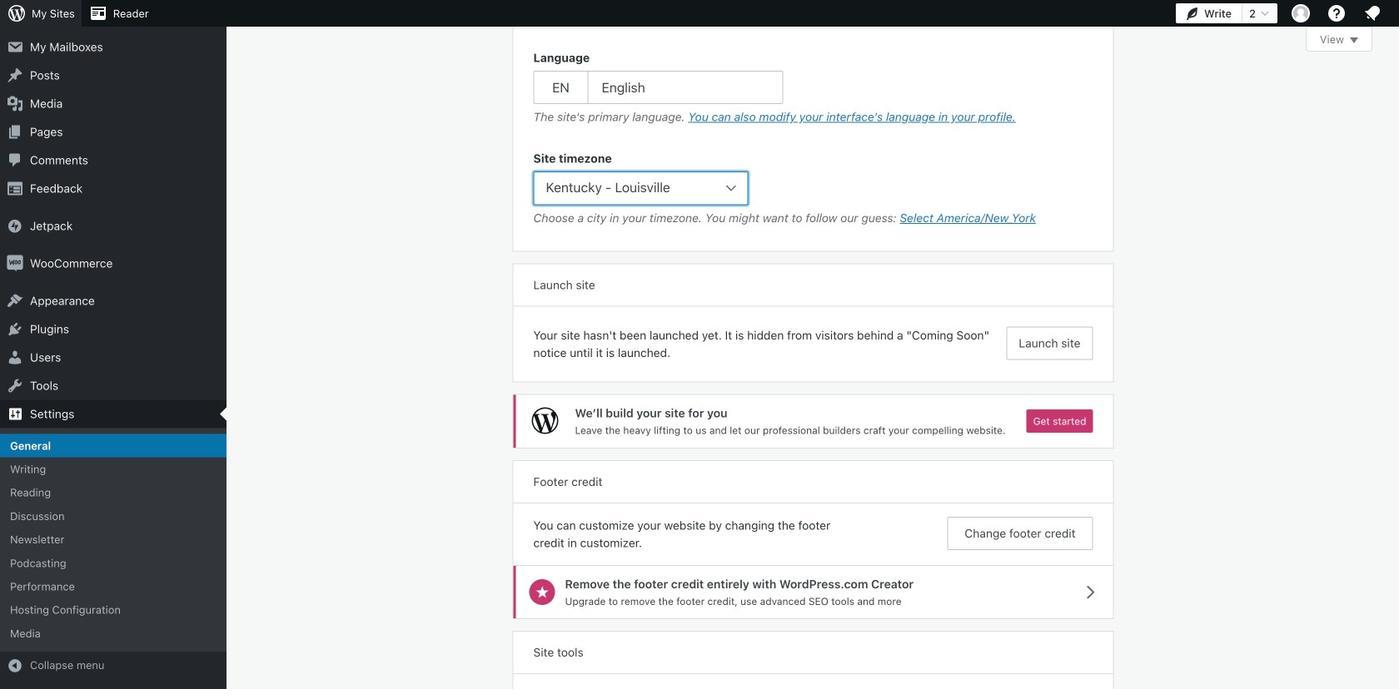 Task type: locate. For each thing, give the bounding box(es) containing it.
0 vertical spatial group
[[513, 0, 1113, 29]]

1 img image from the top
[[7, 218, 23, 234]]

0 vertical spatial img image
[[7, 218, 23, 234]]

img image
[[7, 218, 23, 234], [7, 255, 23, 272]]

group
[[513, 0, 1113, 29], [533, 49, 1093, 130], [533, 150, 1093, 231]]

help image
[[1327, 3, 1347, 23]]

1 vertical spatial group
[[533, 49, 1093, 130]]

1 vertical spatial img image
[[7, 255, 23, 272]]



Task type: vqa. For each thing, say whether or not it's contained in the screenshot.
Task enabled icon
no



Task type: describe. For each thing, give the bounding box(es) containing it.
2 img image from the top
[[7, 255, 23, 272]]

2 vertical spatial group
[[533, 150, 1093, 231]]

manage your notifications image
[[1363, 3, 1382, 23]]

closed image
[[1350, 37, 1358, 43]]

my profile image
[[1292, 4, 1310, 22]]



